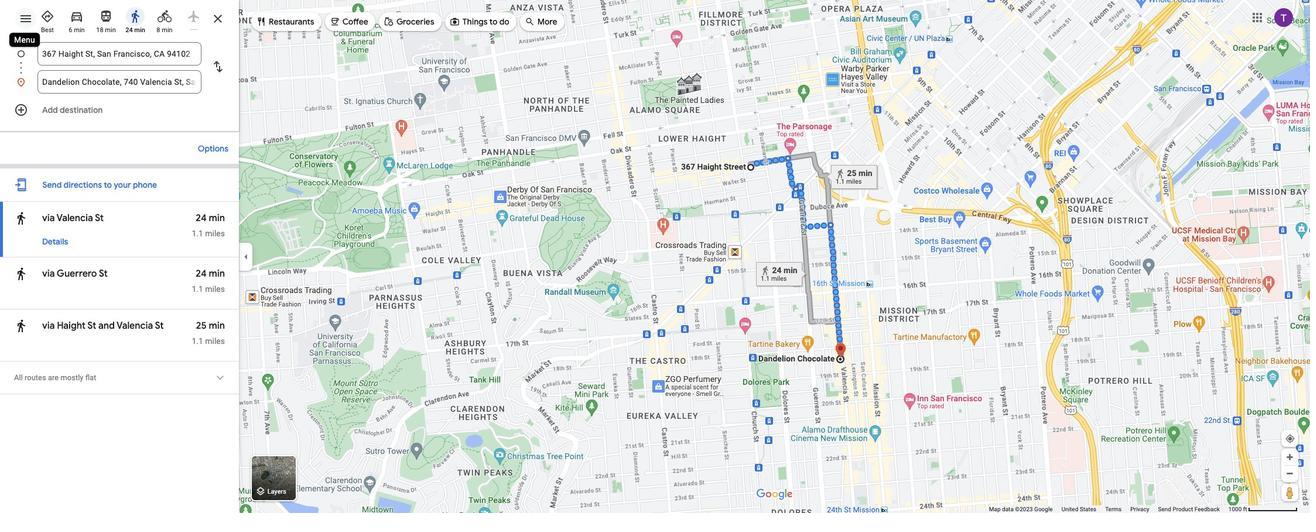 Task type: describe. For each thing, give the bounding box(es) containing it.
 groceries
[[384, 15, 434, 28]]

walking image inside 24 min radio
[[128, 9, 142, 23]]

product
[[1173, 507, 1194, 513]]

to for 
[[490, 16, 498, 27]]

routes
[[25, 374, 46, 383]]

min inside "option"
[[105, 26, 116, 34]]

ft
[[1244, 507, 1248, 513]]

st left 25
[[155, 320, 164, 332]]

 for via haight st and valencia st
[[14, 318, 28, 335]]

details button
[[36, 231, 74, 252]]

coffee
[[343, 16, 368, 27]]

18 min
[[96, 26, 116, 34]]

24 for valencia st
[[196, 213, 207, 224]]

do
[[500, 16, 510, 27]]

1000 ft button
[[1229, 507, 1298, 513]]

collapse side panel image
[[240, 250, 252, 263]]

directions main content
[[0, 0, 239, 514]]

18
[[96, 26, 103, 34]]

1.1 for haight st and valencia st
[[192, 337, 203, 346]]

Destination Dandelion Chocolate, 740 Valencia St, San Francisco, CA 94110 field
[[42, 75, 197, 89]]

united states
[[1062, 507, 1097, 513]]

options
[[198, 144, 228, 154]]

send product feedback
[[1158, 507, 1220, 513]]


[[330, 15, 340, 28]]

show street view coverage image
[[1282, 484, 1299, 502]]

24 min 1.1 miles for valencia st
[[192, 213, 225, 238]]

more
[[538, 16, 557, 27]]

0 vertical spatial valencia
[[57, 213, 93, 224]]

24 min radio
[[123, 5, 148, 35]]

to for send
[[104, 180, 112, 190]]

24 min
[[125, 26, 145, 34]]

restaurants
[[269, 16, 314, 27]]

privacy button
[[1131, 506, 1150, 514]]

24 for guerrero st
[[196, 268, 207, 280]]

none radio inside google maps element
[[182, 5, 206, 30]]

 more
[[525, 15, 557, 28]]

via valencia st
[[42, 213, 104, 224]]

data
[[1002, 507, 1014, 513]]

mostly
[[61, 374, 83, 383]]

6 min
[[69, 26, 85, 34]]

 for via valencia st
[[14, 210, 28, 227]]

via for via valencia st
[[42, 213, 55, 224]]

walking image for via valencia st
[[14, 210, 28, 227]]

show your location image
[[1285, 434, 1296, 445]]

1000 ft
[[1229, 507, 1248, 513]]

walking image inside directions main content
[[14, 318, 28, 335]]

6 min radio
[[64, 5, 89, 35]]

24 min 1.1 miles for guerrero st
[[192, 268, 225, 294]]

8 min
[[157, 26, 173, 34]]

1.1 for valencia st
[[192, 229, 203, 238]]

all
[[14, 374, 23, 383]]

flights image
[[187, 9, 201, 23]]

guerrero
[[57, 268, 97, 280]]

min inside radio
[[74, 26, 85, 34]]

miles for guerrero st
[[205, 285, 225, 294]]

best
[[41, 26, 54, 34]]


[[450, 15, 460, 28]]

transit image
[[99, 9, 113, 23]]

18 min radio
[[94, 5, 118, 35]]

google account: tyler black  
(blacklashes1000@gmail.com) image
[[1275, 8, 1293, 27]]

options button
[[192, 138, 234, 159]]



Task type: locate. For each thing, give the bounding box(es) containing it.
none field up add destination button
[[42, 70, 197, 94]]

25 min 1.1 miles
[[192, 320, 225, 346]]

google
[[1035, 507, 1053, 513]]

2 miles from the top
[[205, 285, 225, 294]]

zoom in image
[[1286, 453, 1295, 462]]

valencia right and
[[117, 320, 153, 332]]

1 vertical spatial send
[[1158, 507, 1172, 513]]

1 horizontal spatial walking image
[[128, 9, 142, 23]]

st left and
[[87, 320, 96, 332]]

send directions to your phone
[[42, 180, 157, 190]]

2 vertical spatial 
[[14, 318, 28, 335]]

1000
[[1229, 507, 1242, 513]]

None radio
[[182, 5, 206, 30]]

and
[[98, 320, 115, 332]]

0 vertical spatial miles
[[205, 229, 225, 238]]

1  from the top
[[14, 210, 28, 227]]

8
[[157, 26, 160, 34]]

st for valencia
[[95, 213, 104, 224]]

1 vertical spatial walking image
[[14, 318, 28, 335]]

reverse starting point and destination image
[[211, 60, 225, 74]]

3 1.1 from the top
[[192, 337, 203, 346]]

8 min radio
[[152, 5, 177, 35]]

1 24 min 1.1 miles from the top
[[192, 213, 225, 238]]

1 miles from the top
[[205, 229, 225, 238]]

Starting point 367 Haight St, San Francisco, CA 94102 field
[[42, 47, 197, 61]]

miles
[[205, 229, 225, 238], [205, 285, 225, 294], [205, 337, 225, 346]]

send left directions
[[42, 180, 62, 190]]

walking image left via guerrero st at left bottom
[[14, 266, 28, 282]]

2 via from the top
[[42, 268, 55, 280]]

united states button
[[1062, 506, 1097, 514]]

your
[[114, 180, 131, 190]]

best travel modes image
[[40, 9, 54, 23]]

walking image containing 
[[14, 318, 28, 335]]

send for send directions to your phone
[[42, 180, 62, 190]]

send directions to your phone button
[[37, 173, 163, 197]]


[[256, 15, 267, 28]]

0 vertical spatial walking image
[[128, 9, 142, 23]]

25
[[196, 320, 207, 332]]

0 horizontal spatial send
[[42, 180, 62, 190]]


[[525, 15, 535, 28]]

miles for valencia st
[[205, 229, 225, 238]]

0 vertical spatial walking image
[[14, 210, 28, 227]]

list item
[[0, 42, 239, 80], [0, 70, 239, 94]]

2 24 min 1.1 miles from the top
[[192, 268, 225, 294]]

via left haight
[[42, 320, 55, 332]]

via left guerrero
[[42, 268, 55, 280]]

1 list item from the top
[[0, 42, 239, 80]]

terms button
[[1106, 506, 1122, 514]]

via
[[42, 213, 55, 224], [42, 268, 55, 280], [42, 320, 55, 332]]

none field for first list item from the bottom
[[42, 70, 197, 94]]

details
[[42, 237, 68, 247]]

none field down 18 min
[[42, 42, 197, 66]]

1 vertical spatial none field
[[42, 70, 197, 94]]

1 via from the top
[[42, 213, 55, 224]]

to inside button
[[104, 180, 112, 190]]

terms
[[1106, 507, 1122, 513]]

walking image up 24 min
[[128, 9, 142, 23]]

 things to do
[[450, 15, 510, 28]]

 left haight
[[14, 318, 28, 335]]

walking image left haight
[[14, 318, 28, 335]]

cycling image
[[158, 9, 172, 23]]

2 walking image from the top
[[14, 266, 28, 282]]

1 vertical spatial miles
[[205, 285, 225, 294]]


[[384, 15, 394, 28]]

2 vertical spatial 1.1
[[192, 337, 203, 346]]

map data ©2023 google
[[989, 507, 1053, 513]]

send left product
[[1158, 507, 1172, 513]]

things
[[463, 16, 488, 27]]

3 miles from the top
[[205, 337, 225, 346]]


[[213, 370, 227, 387]]

close directions image
[[211, 12, 225, 26]]

st down send directions to your phone button
[[95, 213, 104, 224]]

1 1.1 from the top
[[192, 229, 203, 238]]

walking image
[[14, 210, 28, 227], [14, 266, 28, 282]]

destination
[[60, 105, 103, 115]]

2 vertical spatial 24
[[196, 268, 207, 280]]

feedback
[[1195, 507, 1220, 513]]

add
[[42, 105, 58, 115]]

0 vertical spatial via
[[42, 213, 55, 224]]

st for guerrero
[[99, 268, 108, 280]]

directions
[[64, 180, 102, 190]]

 button
[[213, 370, 227, 387]]


[[14, 210, 28, 227], [14, 266, 28, 282], [14, 318, 28, 335]]

send
[[42, 180, 62, 190], [1158, 507, 1172, 513]]

1 vertical spatial 24 min 1.1 miles
[[192, 268, 225, 294]]

 for via guerrero st
[[14, 266, 28, 282]]

send for send product feedback
[[1158, 507, 1172, 513]]

0 horizontal spatial to
[[104, 180, 112, 190]]

footer
[[989, 506, 1229, 514]]

st right guerrero
[[99, 268, 108, 280]]

1 vertical spatial walking image
[[14, 266, 28, 282]]

footer inside google maps element
[[989, 506, 1229, 514]]

6
[[69, 26, 72, 34]]

0 vertical spatial 
[[14, 210, 28, 227]]

to left "do"
[[490, 16, 498, 27]]

1.1 for guerrero st
[[192, 285, 203, 294]]

0 horizontal spatial valencia
[[57, 213, 93, 224]]

2 none field from the top
[[42, 70, 197, 94]]

via for via haight st and valencia st
[[42, 320, 55, 332]]

1 vertical spatial valencia
[[117, 320, 153, 332]]

st
[[95, 213, 104, 224], [99, 268, 108, 280], [87, 320, 96, 332], [155, 320, 164, 332]]

min inside 25 min 1.1 miles
[[209, 320, 225, 332]]

zoom out image
[[1286, 470, 1295, 479]]

phone
[[133, 180, 157, 190]]

1 horizontal spatial send
[[1158, 507, 1172, 513]]

1 vertical spatial 
[[14, 266, 28, 282]]

24 min 1.1 miles
[[192, 213, 225, 238], [192, 268, 225, 294]]

list item down 18 min
[[0, 42, 239, 80]]

driving image
[[70, 9, 84, 23]]

miles inside 25 min 1.1 miles
[[205, 337, 225, 346]]

1 vertical spatial to
[[104, 180, 112, 190]]

are
[[48, 374, 59, 383]]

list
[[0, 42, 239, 94]]

0 vertical spatial 24 min 1.1 miles
[[192, 213, 225, 238]]

send inside directions main content
[[42, 180, 62, 190]]

to
[[490, 16, 498, 27], [104, 180, 112, 190]]

via guerrero st
[[42, 268, 108, 280]]

1 vertical spatial via
[[42, 268, 55, 280]]

list item up add destination button
[[0, 70, 239, 94]]

1 none field from the top
[[42, 42, 197, 66]]

1 walking image from the top
[[14, 210, 28, 227]]

24
[[125, 26, 133, 34], [196, 213, 207, 224], [196, 268, 207, 280]]

1 horizontal spatial valencia
[[117, 320, 153, 332]]

3  from the top
[[14, 318, 28, 335]]

list inside google maps element
[[0, 42, 239, 94]]

0 vertical spatial 1.1
[[192, 229, 203, 238]]

2  from the top
[[14, 266, 28, 282]]

map
[[989, 507, 1001, 513]]

walking image
[[128, 9, 142, 23], [14, 318, 28, 335]]

0 vertical spatial to
[[490, 16, 498, 27]]

None field
[[42, 42, 197, 66], [42, 70, 197, 94]]

0 vertical spatial send
[[42, 180, 62, 190]]

©2023
[[1015, 507, 1033, 513]]

via up the details button
[[42, 213, 55, 224]]

footer containing map data ©2023 google
[[989, 506, 1229, 514]]

layers
[[268, 489, 286, 496]]

google maps element
[[0, 0, 1310, 514]]

0 vertical spatial 24
[[125, 26, 133, 34]]

all routes are mostly flat
[[14, 374, 96, 383]]

1.1
[[192, 229, 203, 238], [192, 285, 203, 294], [192, 337, 203, 346]]

none field destination dandelion chocolate, 740 valencia st, san francisco, ca 94110
[[42, 70, 197, 94]]

 coffee
[[330, 15, 368, 28]]

valencia
[[57, 213, 93, 224], [117, 320, 153, 332]]

haight
[[57, 320, 86, 332]]

min
[[74, 26, 85, 34], [105, 26, 116, 34], [134, 26, 145, 34], [162, 26, 173, 34], [209, 213, 225, 224], [209, 268, 225, 280], [209, 320, 225, 332]]

 left via guerrero st at left bottom
[[14, 266, 28, 282]]

none field for first list item from the top of the google maps element
[[42, 42, 197, 66]]

via for via guerrero st
[[42, 268, 55, 280]]

3 via from the top
[[42, 320, 55, 332]]

24 inside radio
[[125, 26, 133, 34]]

0 horizontal spatial walking image
[[14, 318, 28, 335]]

send product feedback button
[[1158, 506, 1220, 514]]

0 vertical spatial none field
[[42, 42, 197, 66]]

to inside  things to do
[[490, 16, 498, 27]]

st for haight
[[87, 320, 96, 332]]

2 list item from the top
[[0, 70, 239, 94]]

walking image for via guerrero st
[[14, 266, 28, 282]]

valencia up details
[[57, 213, 93, 224]]

2 vertical spatial via
[[42, 320, 55, 332]]

 left via valencia st
[[14, 210, 28, 227]]

walking image left via valencia st
[[14, 210, 28, 227]]

2 1.1 from the top
[[192, 285, 203, 294]]

states
[[1080, 507, 1097, 513]]

groceries
[[397, 16, 434, 27]]

to left your
[[104, 180, 112, 190]]

via haight st and valencia st
[[42, 320, 164, 332]]

none field starting point 367 haight st, san francisco, ca 94102
[[42, 42, 197, 66]]

1 vertical spatial 24
[[196, 213, 207, 224]]

miles for haight st and valencia st
[[205, 337, 225, 346]]

privacy
[[1131, 507, 1150, 513]]

flat
[[85, 374, 96, 383]]

1 horizontal spatial to
[[490, 16, 498, 27]]

united
[[1062, 507, 1079, 513]]

2 vertical spatial miles
[[205, 337, 225, 346]]

add destination
[[42, 105, 103, 115]]

1 vertical spatial 1.1
[[192, 285, 203, 294]]

 restaurants
[[256, 15, 314, 28]]

1.1 inside 25 min 1.1 miles
[[192, 337, 203, 346]]

send inside 'footer'
[[1158, 507, 1172, 513]]

Best radio
[[35, 5, 60, 35]]

add destination button
[[0, 98, 239, 122]]



Task type: vqa. For each thing, say whether or not it's contained in the screenshot.
the top 
yes



